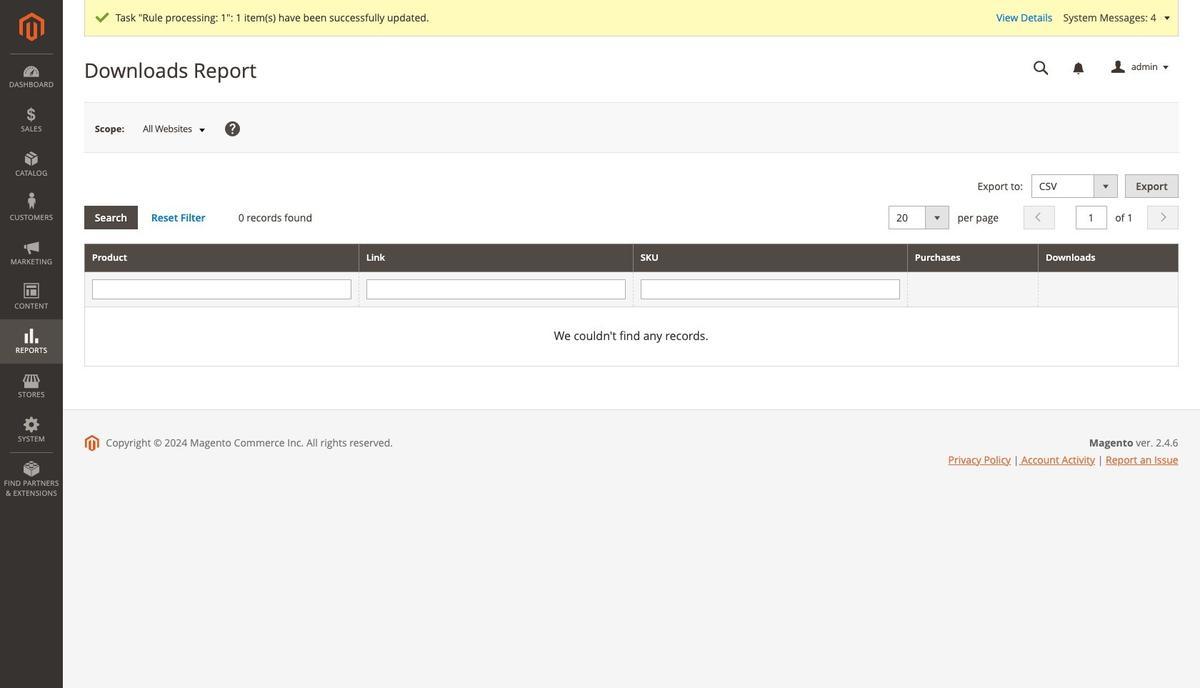 Task type: locate. For each thing, give the bounding box(es) containing it.
None text field
[[1024, 55, 1060, 80], [1076, 206, 1107, 230], [1024, 55, 1060, 80], [1076, 206, 1107, 230]]

magento admin panel image
[[19, 12, 44, 41]]

menu bar
[[0, 54, 63, 505]]

None text field
[[92, 279, 351, 299], [366, 279, 626, 299], [641, 279, 900, 299], [92, 279, 351, 299], [366, 279, 626, 299], [641, 279, 900, 299]]



